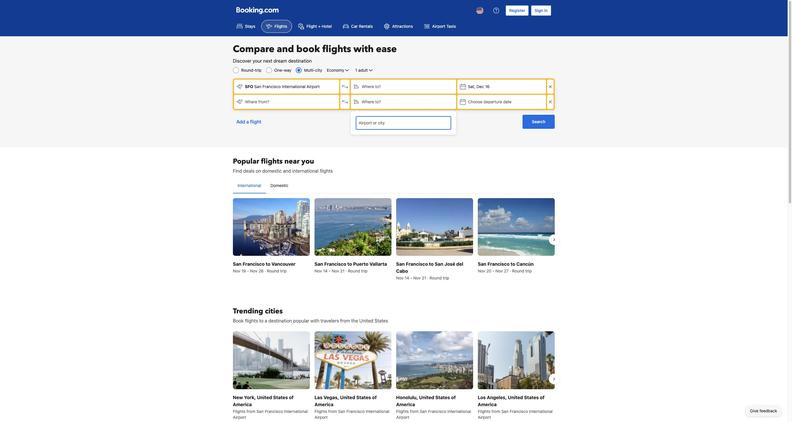 Task type: describe. For each thing, give the bounding box(es) containing it.
honolulu, united states of america image
[[396, 331, 473, 389]]

+
[[318, 24, 321, 29]]

car rentals link
[[338, 20, 378, 33]]

of for angeles,
[[540, 395, 545, 400]]

where from? button
[[234, 95, 339, 109]]

san francisco to puerto vallarta nov 14 - nov 21 · round trip
[[315, 261, 387, 273]]

san inside 'san francisco to cancún nov 20 - nov 27 · round trip'
[[478, 261, 487, 267]]

angeles,
[[487, 395, 507, 400]]

add
[[237, 119, 245, 124]]

los
[[478, 395, 486, 400]]

francisco inside los angeles, united states of america flights from san francisco international airport
[[510, 409, 528, 414]]

international inside las vegas, united states of america flights from san francisco international airport
[[366, 409, 390, 414]]

flights inside compare and book flights with ease discover your next dream destination
[[322, 43, 351, 56]]

airport down multi-city
[[307, 84, 320, 89]]

flight + hotel
[[307, 24, 332, 29]]

travelers
[[321, 318, 339, 324]]

give
[[750, 408, 759, 413]]

states inside "trending cities book flights to a destination popular with travelers from the united states"
[[375, 318, 388, 324]]

26
[[259, 268, 264, 273]]

attractions
[[392, 24, 413, 29]]

states for york,
[[273, 395, 288, 400]]

united for las
[[340, 395, 355, 400]]

francisco inside las vegas, united states of america flights from san francisco international airport
[[346, 409, 365, 414]]

puerto
[[353, 261, 369, 267]]

to for cancún
[[511, 261, 515, 267]]

airport taxis link
[[419, 20, 461, 33]]

los angeles, united states of america flights from san francisco international airport
[[478, 395, 553, 420]]

united for new
[[257, 395, 272, 400]]

international inside button
[[238, 183, 261, 188]]

to for puerto
[[348, 261, 352, 267]]

21 inside san francisco to san josé del cabo nov 14 - nov 21 · round trip
[[422, 276, 426, 280]]

sat, dec 16 button
[[457, 80, 546, 94]]

trip inside "san francisco to puerto vallarta nov 14 - nov 21 · round trip"
[[361, 268, 368, 273]]

choose departure date
[[468, 99, 512, 104]]

to inside "trending cities book flights to a destination popular with travelers from the united states"
[[259, 318, 264, 324]]

date
[[503, 99, 512, 104]]

register
[[509, 8, 525, 13]]

from inside "trending cities book flights to a destination popular with travelers from the united states"
[[340, 318, 350, 324]]

choose
[[468, 99, 483, 104]]

los angeles, united states of america image
[[478, 331, 555, 389]]

taxis
[[447, 24, 456, 29]]

feedback
[[760, 408, 777, 413]]

airport inside las vegas, united states of america flights from san francisco international airport
[[315, 415, 328, 420]]

flight
[[307, 24, 317, 29]]

where inside popup button
[[245, 99, 257, 104]]

economy
[[327, 68, 344, 73]]

sfo san francisco international airport
[[245, 84, 320, 89]]

1 adult
[[355, 68, 368, 73]]

san francisco to cancún image
[[478, 198, 555, 256]]

compare
[[233, 43, 275, 56]]

dec
[[477, 84, 484, 89]]

york,
[[244, 395, 256, 400]]

book
[[296, 43, 320, 56]]

america for los
[[478, 402, 497, 407]]

dream
[[274, 58, 287, 64]]

united inside honolulu, united states of america flights from san francisco international airport
[[419, 395, 434, 400]]

america inside honolulu, united states of america flights from san francisco international airport
[[396, 402, 415, 407]]

20
[[487, 268, 492, 273]]

with inside "trending cities book flights to a destination popular with travelers from the united states"
[[311, 318, 320, 324]]

trip inside 'san francisco to cancún nov 20 - nov 27 · round trip'
[[526, 268, 532, 273]]

domestic
[[271, 183, 288, 188]]

sat, dec 16
[[468, 84, 490, 89]]

new
[[233, 395, 243, 400]]

vegas,
[[324, 395, 339, 400]]

stays
[[245, 24, 255, 29]]

sat,
[[468, 84, 476, 89]]

trip inside san francisco to vancouver nov 19 - nov 26 · round trip
[[280, 268, 287, 273]]

francisco inside "san francisco to puerto vallarta nov 14 - nov 21 · round trip"
[[324, 261, 346, 267]]

car rentals
[[351, 24, 373, 29]]

· inside "san francisco to puerto vallarta nov 14 - nov 21 · round trip"
[[346, 268, 347, 273]]

to for san
[[429, 261, 434, 267]]

states inside honolulu, united states of america flights from san francisco international airport
[[435, 395, 450, 400]]

trending
[[233, 307, 263, 316]]

search
[[532, 119, 546, 124]]

international
[[292, 168, 319, 174]]

departure
[[484, 99, 502, 104]]

flights link
[[262, 20, 292, 33]]

las vegas, united states of america image
[[315, 331, 392, 389]]

tab list containing international
[[233, 178, 555, 194]]

find
[[233, 168, 242, 174]]

josé
[[445, 261, 455, 267]]

to for vancouver
[[266, 261, 270, 267]]

your
[[253, 58, 262, 64]]

- inside san francisco to vancouver nov 19 - nov 26 · round trip
[[247, 268, 249, 273]]

popular
[[293, 318, 309, 324]]

adult
[[358, 68, 368, 73]]

united for los
[[508, 395, 523, 400]]

attractions link
[[379, 20, 418, 33]]

add a flight button
[[233, 115, 265, 129]]

round inside 'san francisco to cancún nov 20 - nov 27 · round trip'
[[512, 268, 524, 273]]

airport taxis
[[432, 24, 456, 29]]

where for sat, dec 16
[[362, 84, 374, 89]]

flights for new
[[233, 409, 246, 414]]

flights inside "trending cities book flights to a destination popular with travelers from the united states"
[[245, 318, 258, 324]]

to? for choose departure date
[[375, 99, 381, 104]]

region containing san francisco to vancouver
[[228, 196, 560, 283]]

one-
[[274, 68, 284, 73]]

del
[[456, 261, 463, 267]]

multi-
[[304, 68, 315, 73]]

states for angeles,
[[524, 395, 539, 400]]

san inside los angeles, united states of america flights from san francisco international airport
[[502, 409, 509, 414]]

san francisco to san josé del cabo nov 14 - nov 21 · round trip
[[396, 261, 463, 280]]

francisco inside san francisco to vancouver nov 19 - nov 26 · round trip
[[243, 261, 265, 267]]

deals
[[243, 168, 255, 174]]

city
[[315, 68, 322, 73]]

america for new
[[233, 402, 252, 407]]

sign in
[[535, 8, 548, 13]]

the
[[351, 318, 358, 324]]

round inside san francisco to vancouver nov 19 - nov 26 · round trip
[[267, 268, 279, 273]]

trip inside san francisco to san josé del cabo nov 14 - nov 21 · round trip
[[443, 276, 449, 280]]

domestic
[[262, 168, 282, 174]]

international inside los angeles, united states of america flights from san francisco international airport
[[529, 409, 553, 414]]

- inside "san francisco to puerto vallarta nov 14 - nov 21 · round trip"
[[329, 268, 331, 273]]

cabo
[[396, 268, 408, 274]]

1
[[355, 68, 357, 73]]

flights for las
[[315, 409, 327, 414]]

international inside honolulu, united states of america flights from san francisco international airport
[[448, 409, 471, 414]]

las vegas, united states of america flights from san francisco international airport
[[315, 395, 390, 420]]

from inside honolulu, united states of america flights from san francisco international airport
[[410, 409, 419, 414]]

and inside popular flights near you find deals on domestic and international flights
[[283, 168, 291, 174]]

states for vegas,
[[356, 395, 371, 400]]

popular flights near you find deals on domestic and international flights
[[233, 157, 333, 174]]

from for new
[[247, 409, 255, 414]]

vancouver
[[272, 261, 296, 267]]

from?
[[258, 99, 269, 104]]

san francisco to vancouver nov 19 - nov 26 · round trip
[[233, 261, 296, 273]]

airport inside honolulu, united states of america flights from san francisco international airport
[[396, 415, 409, 420]]

a inside "trending cities book flights to a destination popular with travelers from the united states"
[[265, 318, 267, 324]]

new york, united states of america image
[[233, 331, 310, 389]]



Task type: vqa. For each thing, say whether or not it's contained in the screenshot.
Airport in the Las Vegas, United States of America Flights from San Francisco International Airport
yes



Task type: locate. For each thing, give the bounding box(es) containing it.
near
[[285, 157, 300, 166]]

to
[[266, 261, 270, 267], [348, 261, 352, 267], [429, 261, 434, 267], [511, 261, 515, 267], [259, 318, 264, 324]]

flights for los
[[478, 409, 491, 414]]

1 vertical spatial 14
[[405, 276, 409, 280]]

united inside las vegas, united states of america flights from san francisco international airport
[[340, 395, 355, 400]]

round inside san francisco to san josé del cabo nov 14 - nov 21 · round trip
[[430, 276, 442, 280]]

1 region from the top
[[228, 196, 560, 283]]

on
[[256, 168, 261, 174]]

san francisco to san josé del cabo image
[[396, 198, 473, 256]]

1 horizontal spatial with
[[354, 43, 374, 56]]

0 vertical spatial where to?
[[362, 84, 381, 89]]

and up dream
[[277, 43, 294, 56]]

of inside los angeles, united states of america flights from san francisco international airport
[[540, 395, 545, 400]]

san francisco to puerto vallarta image
[[315, 198, 392, 256]]

flights
[[275, 24, 287, 29], [233, 409, 246, 414], [315, 409, 327, 414], [396, 409, 409, 414], [478, 409, 491, 414]]

states inside new york, united states of america flights from san francisco international airport
[[273, 395, 288, 400]]

united right york,
[[257, 395, 272, 400]]

0 horizontal spatial 21
[[340, 268, 345, 273]]

flights inside los angeles, united states of america flights from san francisco international airport
[[478, 409, 491, 414]]

from down honolulu,
[[410, 409, 419, 414]]

of inside honolulu, united states of america flights from san francisco international airport
[[451, 395, 456, 400]]

francisco
[[263, 84, 281, 89], [243, 261, 265, 267], [324, 261, 346, 267], [406, 261, 428, 267], [488, 261, 510, 267], [265, 409, 283, 414], [346, 409, 365, 414], [428, 409, 446, 414], [510, 409, 528, 414]]

where to? inside where to? popup button
[[362, 99, 381, 104]]

0 vertical spatial to?
[[375, 84, 381, 89]]

destination inside compare and book flights with ease discover your next dream destination
[[288, 58, 312, 64]]

a right the add
[[246, 119, 249, 124]]

to?
[[375, 84, 381, 89], [375, 99, 381, 104]]

of inside las vegas, united states of america flights from san francisco international airport
[[372, 395, 377, 400]]

nov
[[233, 268, 240, 273], [250, 268, 258, 273], [315, 268, 322, 273], [332, 268, 339, 273], [478, 268, 485, 273], [496, 268, 503, 273], [396, 276, 404, 280], [413, 276, 421, 280]]

to left josé
[[429, 261, 434, 267]]

14 inside san francisco to san josé del cabo nov 14 - nov 21 · round trip
[[405, 276, 409, 280]]

stays link
[[232, 20, 260, 33]]

to? inside dropdown button
[[375, 84, 381, 89]]

0 vertical spatial 14
[[323, 268, 328, 273]]

america down las
[[315, 402, 334, 407]]

airport down honolulu,
[[396, 415, 409, 420]]

vallarta
[[370, 261, 387, 267]]

flights inside new york, united states of america flights from san francisco international airport
[[233, 409, 246, 414]]

0 vertical spatial 21
[[340, 268, 345, 273]]

where from?
[[245, 99, 269, 104]]

booking.com logo image
[[237, 7, 279, 14], [237, 7, 279, 14]]

with
[[354, 43, 374, 56], [311, 318, 320, 324]]

to? for sat, dec 16
[[375, 84, 381, 89]]

1 vertical spatial where to?
[[362, 99, 381, 104]]

sign
[[535, 8, 543, 13]]

destination inside "trending cities book flights to a destination popular with travelers from the united states"
[[269, 318, 292, 324]]

francisco inside san francisco to san josé del cabo nov 14 - nov 21 · round trip
[[406, 261, 428, 267]]

round-
[[241, 68, 255, 73]]

1 horizontal spatial 14
[[405, 276, 409, 280]]

where
[[362, 84, 374, 89], [245, 99, 257, 104], [362, 99, 374, 104]]

0 vertical spatial and
[[277, 43, 294, 56]]

1 vertical spatial to?
[[375, 99, 381, 104]]

to left cancún
[[511, 261, 515, 267]]

states inside las vegas, united states of america flights from san francisco international airport
[[356, 395, 371, 400]]

2 to? from the top
[[375, 99, 381, 104]]

america down honolulu,
[[396, 402, 415, 407]]

round
[[267, 268, 279, 273], [348, 268, 360, 273], [512, 268, 524, 273], [430, 276, 442, 280]]

where to? button
[[351, 95, 456, 109]]

discover
[[233, 58, 251, 64]]

1 horizontal spatial 21
[[422, 276, 426, 280]]

international button
[[233, 178, 266, 193]]

1 adult button
[[355, 67, 374, 74]]

4 america from the left
[[478, 402, 497, 407]]

trip down your
[[255, 68, 262, 73]]

0 vertical spatial destination
[[288, 58, 312, 64]]

san francisco to cancún nov 20 - nov 27 · round trip
[[478, 261, 534, 273]]

from for las
[[328, 409, 337, 414]]

united inside los angeles, united states of america flights from san francisco international airport
[[508, 395, 523, 400]]

united inside "trending cities book flights to a destination popular with travelers from the united states"
[[359, 318, 373, 324]]

where inside dropdown button
[[362, 84, 374, 89]]

america for las
[[315, 402, 334, 407]]

add a flight
[[237, 119, 261, 124]]

· inside san francisco to vancouver nov 19 - nov 26 · round trip
[[265, 268, 266, 273]]

destination down cities at the bottom
[[269, 318, 292, 324]]

states inside los angeles, united states of america flights from san francisco international airport
[[524, 395, 539, 400]]

a down cities at the bottom
[[265, 318, 267, 324]]

where to? button
[[351, 80, 456, 94]]

from
[[340, 318, 350, 324], [247, 409, 255, 414], [328, 409, 337, 414], [410, 409, 419, 414], [492, 409, 500, 414]]

Airport or city text field
[[358, 120, 449, 126]]

16
[[485, 84, 490, 89]]

in
[[544, 8, 548, 13]]

· inside 'san francisco to cancún nov 20 - nov 27 · round trip'
[[510, 268, 511, 273]]

san inside new york, united states of america flights from san francisco international airport
[[257, 409, 264, 414]]

compare and book flights with ease discover your next dream destination
[[233, 43, 397, 64]]

sign in link
[[531, 5, 551, 16]]

a
[[246, 119, 249, 124], [265, 318, 267, 324]]

with up adult
[[354, 43, 374, 56]]

francisco inside 'san francisco to cancún nov 20 - nov 27 · round trip'
[[488, 261, 510, 267]]

1 to? from the top
[[375, 84, 381, 89]]

2 america from the left
[[315, 402, 334, 407]]

21 inside "san francisco to puerto vallarta nov 14 - nov 21 · round trip"
[[340, 268, 345, 273]]

international inside new york, united states of america flights from san francisco international airport
[[284, 409, 308, 414]]

19
[[242, 268, 246, 273]]

cancún
[[517, 261, 534, 267]]

to inside san francisco to san josé del cabo nov 14 - nov 21 · round trip
[[429, 261, 434, 267]]

where to? inside where to? dropdown button
[[362, 84, 381, 89]]

from down york,
[[247, 409, 255, 414]]

where to?
[[362, 84, 381, 89], [362, 99, 381, 104]]

hotel
[[322, 24, 332, 29]]

rentals
[[359, 24, 373, 29]]

new york, united states of america flights from san francisco international airport
[[233, 395, 308, 420]]

with inside compare and book flights with ease discover your next dream destination
[[354, 43, 374, 56]]

of for york,
[[289, 395, 294, 400]]

las
[[315, 395, 323, 400]]

and down near
[[283, 168, 291, 174]]

multi-city
[[304, 68, 322, 73]]

you
[[301, 157, 314, 166]]

flights right international
[[320, 168, 333, 174]]

search button
[[523, 115, 555, 129]]

· inside san francisco to san josé del cabo nov 14 - nov 21 · round trip
[[427, 276, 429, 280]]

america inside los angeles, united states of america flights from san francisco international airport
[[478, 402, 497, 407]]

tab list
[[233, 178, 555, 194]]

0 vertical spatial a
[[246, 119, 249, 124]]

where for choose departure date
[[362, 99, 374, 104]]

san
[[254, 84, 261, 89], [233, 261, 242, 267], [315, 261, 323, 267], [396, 261, 405, 267], [435, 261, 443, 267], [478, 261, 487, 267], [257, 409, 264, 414], [338, 409, 345, 414], [420, 409, 427, 414], [502, 409, 509, 414]]

- inside 'san francisco to cancún nov 20 - nov 27 · round trip'
[[493, 268, 495, 273]]

united right the
[[359, 318, 373, 324]]

united right honolulu,
[[419, 395, 434, 400]]

3 america from the left
[[396, 402, 415, 407]]

to? inside popup button
[[375, 99, 381, 104]]

sfo
[[245, 84, 253, 89]]

14 inside "san francisco to puerto vallarta nov 14 - nov 21 · round trip"
[[323, 268, 328, 273]]

next
[[263, 58, 272, 64]]

trip
[[255, 68, 262, 73], [280, 268, 287, 273], [361, 268, 368, 273], [526, 268, 532, 273], [443, 276, 449, 280]]

2 region from the top
[[228, 329, 560, 422]]

flights inside honolulu, united states of america flights from san francisco international airport
[[396, 409, 409, 414]]

airport
[[432, 24, 445, 29], [307, 84, 320, 89], [233, 415, 246, 420], [315, 415, 328, 420], [396, 415, 409, 420], [478, 415, 491, 420]]

to inside "san francisco to puerto vallarta nov 14 - nov 21 · round trip"
[[348, 261, 352, 267]]

1 where to? from the top
[[362, 84, 381, 89]]

of inside new york, united states of america flights from san francisco international airport
[[289, 395, 294, 400]]

trending cities book flights to a destination popular with travelers from the united states
[[233, 307, 388, 324]]

airport left taxis
[[432, 24, 445, 29]]

4 of from the left
[[540, 395, 545, 400]]

with right popular
[[311, 318, 320, 324]]

0 vertical spatial with
[[354, 43, 374, 56]]

flight
[[250, 119, 261, 124]]

airport down las
[[315, 415, 328, 420]]

from inside los angeles, united states of america flights from san francisco international airport
[[492, 409, 500, 414]]

to inside 'san francisco to cancún nov 20 - nov 27 · round trip'
[[511, 261, 515, 267]]

0 horizontal spatial a
[[246, 119, 249, 124]]

francisco inside honolulu, united states of america flights from san francisco international airport
[[428, 409, 446, 414]]

ease
[[376, 43, 397, 56]]

1 of from the left
[[289, 395, 294, 400]]

car
[[351, 24, 358, 29]]

give feedback button
[[746, 406, 782, 416]]

1 horizontal spatial a
[[265, 318, 267, 324]]

- inside san francisco to san josé del cabo nov 14 - nov 21 · round trip
[[410, 276, 412, 280]]

airport inside new york, united states of america flights from san francisco international airport
[[233, 415, 246, 420]]

3 of from the left
[[451, 395, 456, 400]]

san inside honolulu, united states of america flights from san francisco international airport
[[420, 409, 427, 414]]

flight + hotel link
[[293, 20, 337, 33]]

america down the los
[[478, 402, 497, 407]]

flights up domestic in the left of the page
[[261, 157, 283, 166]]

to inside san francisco to vancouver nov 19 - nov 26 · round trip
[[266, 261, 270, 267]]

round inside "san francisco to puerto vallarta nov 14 - nov 21 · round trip"
[[348, 268, 360, 273]]

1 vertical spatial and
[[283, 168, 291, 174]]

0 vertical spatial region
[[228, 196, 560, 283]]

register link
[[506, 5, 529, 16]]

and inside compare and book flights with ease discover your next dream destination
[[277, 43, 294, 56]]

trip down cancún
[[526, 268, 532, 273]]

give feedback
[[750, 408, 777, 413]]

region
[[228, 196, 560, 283], [228, 329, 560, 422]]

2 of from the left
[[372, 395, 377, 400]]

honolulu,
[[396, 395, 418, 400]]

from down angeles,
[[492, 409, 500, 414]]

united right angeles,
[[508, 395, 523, 400]]

from inside new york, united states of america flights from san francisco international airport
[[247, 409, 255, 414]]

1 america from the left
[[233, 402, 252, 407]]

region containing new york, united states of america
[[228, 329, 560, 422]]

to left the vancouver
[[266, 261, 270, 267]]

popular
[[233, 157, 259, 166]]

states
[[375, 318, 388, 324], [273, 395, 288, 400], [356, 395, 371, 400], [435, 395, 450, 400], [524, 395, 539, 400]]

international
[[282, 84, 306, 89], [238, 183, 261, 188], [284, 409, 308, 414], [366, 409, 390, 414], [448, 409, 471, 414], [529, 409, 553, 414]]

trip down josé
[[443, 276, 449, 280]]

from for los
[[492, 409, 500, 414]]

from inside las vegas, united states of america flights from san francisco international airport
[[328, 409, 337, 414]]

1 vertical spatial region
[[228, 329, 560, 422]]

to down trending
[[259, 318, 264, 324]]

america down the new
[[233, 402, 252, 407]]

flights
[[322, 43, 351, 56], [261, 157, 283, 166], [320, 168, 333, 174], [245, 318, 258, 324]]

0 horizontal spatial with
[[311, 318, 320, 324]]

to left puerto
[[348, 261, 352, 267]]

a inside "button"
[[246, 119, 249, 124]]

27
[[504, 268, 509, 273]]

one-way
[[274, 68, 291, 73]]

united inside new york, united states of america flights from san francisco international airport
[[257, 395, 272, 400]]

trip down the vancouver
[[280, 268, 287, 273]]

united right vegas,
[[340, 395, 355, 400]]

cities
[[265, 307, 283, 316]]

of for vegas,
[[372, 395, 377, 400]]

flights down trending
[[245, 318, 258, 324]]

san inside "san francisco to puerto vallarta nov 14 - nov 21 · round trip"
[[315, 261, 323, 267]]

honolulu, united states of america flights from san francisco international airport
[[396, 395, 471, 420]]

flights up economy
[[322, 43, 351, 56]]

airport inside los angeles, united states of america flights from san francisco international airport
[[478, 415, 491, 420]]

book
[[233, 318, 244, 324]]

america inside las vegas, united states of america flights from san francisco international airport
[[315, 402, 334, 407]]

way
[[284, 68, 291, 73]]

1 vertical spatial a
[[265, 318, 267, 324]]

where to? for choose departure date
[[362, 99, 381, 104]]

2 where to? from the top
[[362, 99, 381, 104]]

united
[[359, 318, 373, 324], [257, 395, 272, 400], [340, 395, 355, 400], [419, 395, 434, 400], [508, 395, 523, 400]]

1 vertical spatial destination
[[269, 318, 292, 324]]

domestic button
[[266, 178, 293, 193]]

·
[[265, 268, 266, 273], [346, 268, 347, 273], [510, 268, 511, 273], [427, 276, 429, 280]]

airport down the los
[[478, 415, 491, 420]]

1 vertical spatial 21
[[422, 276, 426, 280]]

0 horizontal spatial 14
[[323, 268, 328, 273]]

san inside san francisco to vancouver nov 19 - nov 26 · round trip
[[233, 261, 242, 267]]

and
[[277, 43, 294, 56], [283, 168, 291, 174]]

where inside popup button
[[362, 99, 374, 104]]

destination up multi-
[[288, 58, 312, 64]]

airport down the new
[[233, 415, 246, 420]]

from left the
[[340, 318, 350, 324]]

america inside new york, united states of america flights from san francisco international airport
[[233, 402, 252, 407]]

trip down puerto
[[361, 268, 368, 273]]

where to? for sat, dec 16
[[362, 84, 381, 89]]

flights inside las vegas, united states of america flights from san francisco international airport
[[315, 409, 327, 414]]

san inside las vegas, united states of america flights from san francisco international airport
[[338, 409, 345, 414]]

from down vegas,
[[328, 409, 337, 414]]

1 vertical spatial with
[[311, 318, 320, 324]]

san francisco to vancouver image
[[233, 198, 310, 256]]

francisco inside new york, united states of america flights from san francisco international airport
[[265, 409, 283, 414]]



